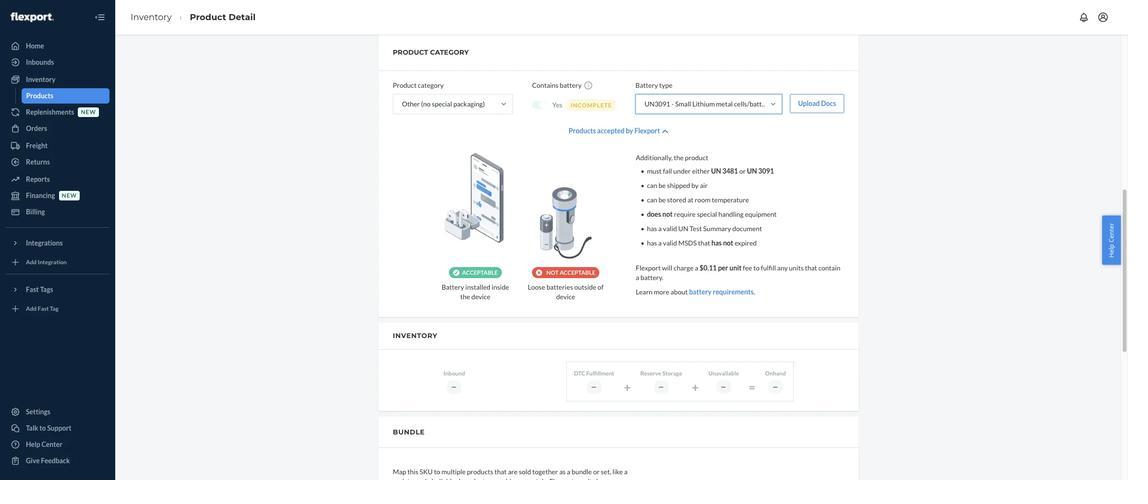 Task type: describe. For each thing, give the bounding box(es) containing it.
talk to support
[[26, 425, 71, 433]]

valid for msds
[[663, 239, 677, 247]]

new for replenishments
[[81, 109, 96, 116]]

support
[[47, 425, 71, 433]]

integrations button
[[6, 236, 110, 251]]

unit
[[730, 264, 742, 272]]

pack.
[[415, 478, 430, 481]]

1 vertical spatial special
[[697, 210, 717, 219]]

center inside button
[[1108, 223, 1116, 243]]

yes
[[552, 101, 563, 109]]

be for stored
[[659, 196, 666, 204]]

0 horizontal spatial not
[[663, 210, 673, 219]]

to for talk
[[39, 425, 46, 433]]

valid for un
[[663, 225, 677, 233]]

to for fee
[[754, 264, 760, 272]]

loose
[[528, 283, 545, 292]]

dtc
[[574, 371, 585, 378]]

to inside map this sku to multiple products that are sold together as a bundle or set, like a variety pack. individual products may ship separately. flexport won't charge yo
[[434, 468, 440, 476]]

units
[[789, 264, 804, 272]]

add integration link
[[6, 255, 110, 270]]

additionally,
[[636, 154, 673, 162]]

onhand
[[765, 371, 786, 378]]

flexport inside map this sku to multiple products that are sold together as a bundle or set, like a variety pack. individual products may ship separately. flexport won't charge yo
[[549, 478, 574, 481]]

talk to support button
[[6, 421, 110, 437]]

about
[[671, 288, 688, 296]]

must fall under either un 3481 or un 3091
[[647, 167, 774, 175]]

air
[[700, 182, 708, 190]]

add for add fast tag
[[26, 306, 37, 313]]

0 vertical spatial product
[[869, 100, 893, 108]]

1 vertical spatial flexport
[[636, 264, 661, 272]]

billing
[[26, 208, 45, 216]]

not acceptable
[[547, 269, 596, 277]]

1 vertical spatial fast
[[38, 306, 49, 313]]

has for has a valid msds that has not expired
[[647, 239, 657, 247]]

additionally, the product
[[636, 154, 709, 162]]

with"
[[803, 100, 818, 108]]

expired
[[735, 239, 757, 247]]

battery for battery type
[[636, 81, 658, 89]]

a down does
[[659, 225, 662, 233]]

variety
[[393, 478, 414, 481]]

inventory inside inventory link
[[26, 75, 55, 84]]

per
[[718, 264, 728, 272]]

products link
[[21, 88, 110, 104]]

add fast tag link
[[6, 302, 110, 317]]

2 horizontal spatial inventory
[[393, 332, 438, 341]]

sold
[[519, 468, 531, 476]]

give feedback button
[[6, 454, 110, 469]]

summary
[[703, 225, 731, 233]]

inventory inside breadcrumbs navigation
[[131, 12, 172, 22]]

a right 'like'
[[624, 468, 628, 476]]

cells/batteries
[[734, 100, 776, 108]]

that inside fee to fulfill any units that contain a battery.
[[805, 264, 817, 272]]

must
[[647, 167, 662, 175]]

1 vertical spatial by
[[692, 182, 699, 190]]

give feedback
[[26, 457, 70, 466]]

(no
[[421, 100, 431, 108]]

individual
[[432, 478, 461, 481]]

0 vertical spatial that
[[698, 239, 710, 247]]

ship
[[503, 478, 515, 481]]

as
[[560, 468, 566, 476]]

require
[[674, 210, 696, 219]]

device for batteries
[[556, 293, 576, 301]]

docs
[[821, 99, 836, 108]]

1 vertical spatial product
[[685, 154, 709, 162]]

metal
[[716, 100, 733, 108]]

together
[[533, 468, 558, 476]]

dtc fulfillment
[[574, 371, 614, 378]]

fast inside dropdown button
[[26, 286, 39, 294]]

can be stored at room temperature
[[647, 196, 749, 204]]

give
[[26, 457, 40, 466]]

has for has a valid un test summary document
[[647, 225, 657, 233]]

1 horizontal spatial or
[[740, 167, 746, 175]]

that inside map this sku to multiple products that are sold together as a bundle or set, like a variety pack. individual products may ship separately. flexport won't charge yo
[[495, 468, 507, 476]]

either
[[692, 167, 710, 175]]

0 vertical spatial by
[[626, 127, 633, 135]]

battery.
[[641, 274, 664, 282]]

0 vertical spatial products
[[467, 468, 493, 476]]

product for product detail
[[190, 12, 226, 22]]

$0.11
[[700, 264, 717, 272]]

1 vertical spatial help center
[[26, 441, 62, 449]]

test
[[690, 225, 702, 233]]

.
[[754, 288, 755, 296]]

― for reserve storage
[[658, 384, 665, 391]]

temperature
[[712, 196, 749, 204]]

flexport logo image
[[11, 12, 54, 22]]

0 horizontal spatial inventory link
[[6, 72, 110, 87]]

loose batteries outside of device
[[528, 283, 604, 301]]

0 horizontal spatial center
[[42, 441, 62, 449]]

open notifications image
[[1079, 12, 1090, 23]]

add integration
[[26, 259, 67, 266]]

room
[[695, 196, 711, 204]]

"contained
[[827, 100, 859, 108]]

chevron up image
[[663, 128, 669, 135]]

orders
[[26, 124, 47, 133]]

reports
[[26, 175, 50, 184]]

tag
[[50, 306, 59, 313]]

can for can be shipped by air
[[647, 182, 657, 190]]

map this sku to multiple products that are sold together as a bundle or set, like a variety pack. individual products may ship separately. flexport won't charge yo
[[393, 468, 628, 481]]

in"
[[860, 100, 868, 108]]

fee to fulfill any units that contain a battery.
[[636, 264, 841, 282]]

a left msds on the right of page
[[659, 239, 662, 247]]

stored
[[667, 196, 687, 204]]

multiple
[[442, 468, 466, 476]]

small
[[675, 100, 691, 108]]

2 horizontal spatial un
[[747, 167, 757, 175]]

set,
[[601, 468, 612, 476]]

at
[[688, 196, 694, 204]]

any
[[778, 264, 788, 272]]

shipped
[[667, 182, 690, 190]]

of
[[598, 283, 604, 292]]

add fast tag
[[26, 306, 59, 313]]

bundle
[[572, 468, 592, 476]]

separately.
[[516, 478, 548, 481]]

freight link
[[6, 138, 110, 154]]

like
[[613, 468, 623, 476]]

fulfill
[[761, 264, 776, 272]]

type
[[660, 81, 673, 89]]

un3091
[[645, 100, 671, 108]]

0 vertical spatial inventory link
[[131, 12, 172, 22]]



Task type: vqa. For each thing, say whether or not it's contained in the screenshot.
/ related to eBay
no



Task type: locate. For each thing, give the bounding box(es) containing it.
product category
[[393, 48, 469, 57]]

that
[[698, 239, 710, 247], [805, 264, 817, 272], [495, 468, 507, 476]]

may
[[489, 478, 502, 481]]

battery installed inside the device
[[442, 283, 509, 301]]

1 can from the top
[[647, 182, 657, 190]]

add down fast tags
[[26, 306, 37, 313]]

0 horizontal spatial help center
[[26, 441, 62, 449]]

fast left "tag"
[[38, 306, 49, 313]]

not
[[663, 210, 673, 219], [723, 239, 734, 247]]

fast tags button
[[6, 282, 110, 298]]

0 vertical spatial not
[[663, 210, 673, 219]]

are
[[508, 468, 518, 476]]

device down installed
[[472, 293, 491, 301]]

― down inbound
[[451, 384, 458, 391]]

1 horizontal spatial +
[[692, 380, 699, 395]]

1 vertical spatial or
[[740, 167, 746, 175]]

― for dtc fulfillment
[[591, 384, 597, 391]]

1 vertical spatial can
[[647, 196, 657, 204]]

3 ― from the left
[[658, 384, 665, 391]]

breadcrumbs navigation
[[123, 3, 263, 31]]

product category
[[393, 81, 444, 89]]

0 vertical spatial products
[[26, 92, 53, 100]]

storage
[[663, 371, 683, 378]]

1 vertical spatial help
[[26, 441, 40, 449]]

3091
[[759, 167, 774, 175]]

device for installed
[[472, 293, 491, 301]]

contain
[[819, 264, 841, 272]]

battery for battery installed inside the device
[[442, 283, 464, 292]]

1 horizontal spatial charge
[[674, 264, 694, 272]]

does
[[647, 210, 661, 219]]

1 ― from the left
[[451, 384, 458, 391]]

charge down set,
[[593, 478, 613, 481]]

special up has a valid un test summary document
[[697, 210, 717, 219]]

0 vertical spatial new
[[81, 109, 96, 116]]

does not require special handling equipment
[[647, 210, 777, 219]]

0 vertical spatial the
[[674, 154, 684, 162]]

detail
[[229, 12, 256, 22]]

to right talk
[[39, 425, 46, 433]]

0 horizontal spatial +
[[624, 380, 631, 395]]

0 horizontal spatial new
[[62, 192, 77, 200]]

equipment
[[745, 210, 777, 219]]

0 horizontal spatial special
[[432, 100, 452, 108]]

― down the dtc fulfillment
[[591, 384, 597, 391]]

0 horizontal spatial battery
[[442, 283, 464, 292]]

2 acceptable from the left
[[560, 269, 596, 277]]

1 add from the top
[[26, 259, 37, 266]]

new for financing
[[62, 192, 77, 200]]

un left test
[[679, 225, 689, 233]]

that right the units
[[805, 264, 817, 272]]

close navigation image
[[94, 12, 106, 23]]

products up may
[[467, 468, 493, 476]]

1 horizontal spatial center
[[1108, 223, 1116, 243]]

new down products link
[[81, 109, 96, 116]]

learn
[[636, 288, 653, 296]]

2 add from the top
[[26, 306, 37, 313]]

1 vertical spatial not
[[723, 239, 734, 247]]

a right as
[[567, 468, 571, 476]]

outside
[[575, 283, 597, 292]]

=
[[749, 380, 756, 395]]

charge inside map this sku to multiple products that are sold together as a bundle or set, like a variety pack. individual products may ship separately. flexport won't charge yo
[[593, 478, 613, 481]]

integration
[[38, 259, 67, 266]]

special right (no at the left
[[432, 100, 452, 108]]

valid down 'require'
[[663, 225, 677, 233]]

freight
[[26, 142, 48, 150]]

products up replenishments
[[26, 92, 53, 100]]

reports link
[[6, 172, 110, 187]]

1 horizontal spatial battery
[[689, 288, 712, 296]]

1 vertical spatial battery
[[689, 288, 712, 296]]

0 horizontal spatial or
[[593, 468, 600, 476]]

device down batteries
[[556, 293, 576, 301]]

0 horizontal spatial inventory
[[26, 75, 55, 84]]

0 vertical spatial charge
[[674, 264, 694, 272]]

1 vertical spatial add
[[26, 306, 37, 313]]

fulfillment
[[586, 371, 614, 378]]

help center inside button
[[1108, 223, 1116, 258]]

battery right about
[[689, 288, 712, 296]]

1 vertical spatial new
[[62, 192, 77, 200]]

to inside fee to fulfill any units that contain a battery.
[[754, 264, 760, 272]]

1 horizontal spatial help center
[[1108, 223, 1116, 258]]

1 vertical spatial valid
[[663, 239, 677, 247]]

valid left msds on the right of page
[[663, 239, 677, 247]]

0 vertical spatial product
[[190, 12, 226, 22]]

1 horizontal spatial inventory
[[131, 12, 172, 22]]

products for products accepted by flexport
[[569, 127, 596, 135]]

3481
[[723, 167, 738, 175]]

1 horizontal spatial product
[[393, 81, 417, 89]]

that up may
[[495, 468, 507, 476]]

2 vertical spatial flexport
[[549, 478, 574, 481]]

0 horizontal spatial device
[[472, 293, 491, 301]]

not left expired
[[723, 239, 734, 247]]

battery left type
[[636, 81, 658, 89]]

1 device from the left
[[472, 293, 491, 301]]

requirements
[[713, 288, 754, 296]]

-
[[672, 100, 674, 108]]

product
[[393, 48, 428, 57]]

upload
[[798, 99, 820, 108]]

0 vertical spatial battery
[[560, 81, 582, 89]]

contains
[[532, 81, 559, 89]]

0 horizontal spatial battery
[[560, 81, 582, 89]]

has
[[647, 225, 657, 233], [647, 239, 657, 247], [712, 239, 722, 247]]

battery up yes
[[560, 81, 582, 89]]

1 horizontal spatial acceptable
[[560, 269, 596, 277]]

battery left installed
[[442, 283, 464, 292]]

5 ― from the left
[[773, 384, 779, 391]]

― down onhand
[[773, 384, 779, 391]]

or right "3481"
[[740, 167, 746, 175]]

2 horizontal spatial or
[[819, 100, 826, 108]]

2 horizontal spatial to
[[754, 264, 760, 272]]

1 horizontal spatial new
[[81, 109, 96, 116]]

― for inbound
[[451, 384, 458, 391]]

can down must
[[647, 182, 657, 190]]

has a valid un test summary document
[[647, 225, 762, 233]]

be
[[659, 182, 666, 190], [659, 196, 666, 204]]

1 horizontal spatial special
[[697, 210, 717, 219]]

category
[[418, 81, 444, 89]]

― for onhand
[[773, 384, 779, 391]]

be left stored
[[659, 196, 666, 204]]

products left may
[[462, 478, 488, 481]]

flexport
[[635, 127, 660, 135], [636, 264, 661, 272], [549, 478, 574, 481]]

open account menu image
[[1098, 12, 1109, 23]]

this
[[408, 468, 418, 476]]

product for product category
[[393, 81, 417, 89]]

0 horizontal spatial help
[[26, 441, 40, 449]]

to right sku at the left of the page
[[434, 468, 440, 476]]

a
[[659, 225, 662, 233], [659, 239, 662, 247], [695, 264, 699, 272], [636, 274, 640, 282], [567, 468, 571, 476], [624, 468, 628, 476]]

product up either
[[685, 154, 709, 162]]

charge right will
[[674, 264, 694, 272]]

installed
[[466, 283, 491, 292]]

0 horizontal spatial that
[[495, 468, 507, 476]]

upload docs
[[798, 99, 836, 108]]

2 horizontal spatial that
[[805, 264, 817, 272]]

0 vertical spatial flexport
[[635, 127, 660, 135]]

or
[[819, 100, 826, 108], [740, 167, 746, 175], [593, 468, 600, 476]]

un left "3481"
[[711, 167, 721, 175]]

0 horizontal spatial by
[[626, 127, 633, 135]]

1 valid from the top
[[663, 225, 677, 233]]

1 horizontal spatial by
[[692, 182, 699, 190]]

0 horizontal spatial product
[[190, 12, 226, 22]]

2 can from the top
[[647, 196, 657, 204]]

product up other
[[393, 81, 417, 89]]

battery
[[560, 81, 582, 89], [689, 288, 712, 296]]

not right does
[[663, 210, 673, 219]]

or inside map this sku to multiple products that are sold together as a bundle or set, like a variety pack. individual products may ship separately. flexport won't charge yo
[[593, 468, 600, 476]]

inbound
[[444, 371, 465, 378]]

help inside button
[[1108, 244, 1116, 258]]

replenishments
[[26, 108, 74, 116]]

1 vertical spatial the
[[460, 293, 470, 301]]

flexport left chevron up icon
[[635, 127, 660, 135]]

product inside breadcrumbs navigation
[[190, 12, 226, 22]]

un
[[711, 167, 721, 175], [747, 167, 757, 175], [679, 225, 689, 233]]

acceptable
[[462, 269, 498, 277], [560, 269, 596, 277]]

battery inside battery installed inside the device
[[442, 283, 464, 292]]

0 vertical spatial special
[[432, 100, 452, 108]]

2 valid from the top
[[663, 239, 677, 247]]

by right accepted
[[626, 127, 633, 135]]

can
[[647, 182, 657, 190], [647, 196, 657, 204]]

1 vertical spatial center
[[42, 441, 62, 449]]

the
[[674, 154, 684, 162], [460, 293, 470, 301]]

1 vertical spatial products
[[462, 478, 488, 481]]

2 vertical spatial inventory
[[393, 332, 438, 341]]

document
[[733, 225, 762, 233]]

a left battery.
[[636, 274, 640, 282]]

can up does
[[647, 196, 657, 204]]

1 vertical spatial products
[[569, 127, 596, 135]]

1 vertical spatial to
[[39, 425, 46, 433]]

under
[[674, 167, 691, 175]]

0 horizontal spatial charge
[[593, 478, 613, 481]]

1 horizontal spatial products
[[569, 127, 596, 135]]

orders link
[[6, 121, 110, 136]]

device
[[472, 293, 491, 301], [556, 293, 576, 301]]

a inside fee to fulfill any units that contain a battery.
[[636, 274, 640, 282]]

returns link
[[6, 155, 110, 170]]

to right fee
[[754, 264, 760, 272]]

financing
[[26, 192, 55, 200]]

0 vertical spatial to
[[754, 264, 760, 272]]

tags
[[40, 286, 53, 294]]

other
[[402, 100, 420, 108]]

add for add integration
[[26, 259, 37, 266]]

settings
[[26, 408, 50, 417]]

0 vertical spatial fast
[[26, 286, 39, 294]]

2 be from the top
[[659, 196, 666, 204]]

―
[[451, 384, 458, 391], [591, 384, 597, 391], [658, 384, 665, 391], [721, 384, 727, 391], [773, 384, 779, 391]]

1 vertical spatial be
[[659, 196, 666, 204]]

2 vertical spatial to
[[434, 468, 440, 476]]

0 vertical spatial help
[[1108, 244, 1116, 258]]

product detail
[[190, 12, 256, 22]]

― down unavailable
[[721, 384, 727, 391]]

the down installed
[[460, 293, 470, 301]]

0 vertical spatial inventory
[[131, 12, 172, 22]]

device inside battery installed inside the device
[[472, 293, 491, 301]]

1 horizontal spatial the
[[674, 154, 684, 162]]

1 acceptable from the left
[[462, 269, 498, 277]]

product left detail at the left top of page
[[190, 12, 226, 22]]

has a valid msds that has not expired
[[647, 239, 757, 247]]

1 be from the top
[[659, 182, 666, 190]]

or right with"
[[819, 100, 826, 108]]

battery requirements button
[[689, 288, 754, 297]]

1 vertical spatial inventory
[[26, 75, 55, 84]]

can for can be stored at room temperature
[[647, 196, 657, 204]]

the inside battery installed inside the device
[[460, 293, 470, 301]]

learn more about battery requirements .
[[636, 288, 755, 296]]

un left 3091
[[747, 167, 757, 175]]

1 horizontal spatial help
[[1108, 244, 1116, 258]]

0 vertical spatial valid
[[663, 225, 677, 233]]

talk
[[26, 425, 38, 433]]

special
[[432, 100, 452, 108], [697, 210, 717, 219]]

a left the $0.11
[[695, 264, 699, 272]]

contains battery
[[532, 81, 582, 89]]

0 horizontal spatial acceptable
[[462, 269, 498, 277]]

2 + from the left
[[692, 380, 699, 395]]

0 horizontal spatial un
[[679, 225, 689, 233]]

upload docs button
[[790, 94, 845, 113]]

2 ― from the left
[[591, 384, 597, 391]]

add left integration
[[26, 259, 37, 266]]

flexport up battery.
[[636, 264, 661, 272]]

the up under
[[674, 154, 684, 162]]

inbounds
[[26, 58, 54, 66]]

0 vertical spatial add
[[26, 259, 37, 266]]

1 horizontal spatial device
[[556, 293, 576, 301]]

― down reserve storage
[[658, 384, 665, 391]]

1 + from the left
[[624, 380, 631, 395]]

that down has a valid un test summary document
[[698, 239, 710, 247]]

1 vertical spatial inventory link
[[6, 72, 110, 87]]

home
[[26, 42, 44, 50]]

sku
[[420, 468, 433, 476]]

1 horizontal spatial un
[[711, 167, 721, 175]]

1 horizontal spatial product
[[869, 100, 893, 108]]

new down reports "link"
[[62, 192, 77, 200]]

1 vertical spatial battery
[[442, 283, 464, 292]]

0 vertical spatial can
[[647, 182, 657, 190]]

acceptable up installed
[[462, 269, 498, 277]]

other (no special packaging)
[[402, 100, 485, 108]]

bundle
[[393, 428, 425, 437]]

flexport down as
[[549, 478, 574, 481]]

2 vertical spatial that
[[495, 468, 507, 476]]

settings link
[[6, 405, 110, 420]]

products down incomplete
[[569, 127, 596, 135]]

2 device from the left
[[556, 293, 576, 301]]

be down fall
[[659, 182, 666, 190]]

products for products
[[26, 92, 53, 100]]

help center link
[[6, 438, 110, 453]]

1 vertical spatial product
[[393, 81, 417, 89]]

device inside loose batteries outside of device
[[556, 293, 576, 301]]

0 vertical spatial or
[[819, 100, 826, 108]]

or left set,
[[593, 468, 600, 476]]

1 horizontal spatial not
[[723, 239, 734, 247]]

fee
[[743, 264, 752, 272]]

by left air
[[692, 182, 699, 190]]

product right the in"
[[869, 100, 893, 108]]

1 horizontal spatial battery
[[636, 81, 658, 89]]

1 vertical spatial charge
[[593, 478, 613, 481]]

0 vertical spatial center
[[1108, 223, 1116, 243]]

be for shipped
[[659, 182, 666, 190]]

2 vertical spatial or
[[593, 468, 600, 476]]

4 ― from the left
[[721, 384, 727, 391]]

acceptable up outside
[[560, 269, 596, 277]]

fast left the tags
[[26, 286, 39, 294]]

battery
[[636, 81, 658, 89], [442, 283, 464, 292]]

0 vertical spatial be
[[659, 182, 666, 190]]

1 horizontal spatial that
[[698, 239, 710, 247]]

0 horizontal spatial to
[[39, 425, 46, 433]]

― for unavailable
[[721, 384, 727, 391]]

fall
[[663, 167, 672, 175]]

0 vertical spatial battery
[[636, 81, 658, 89]]

1 vertical spatial that
[[805, 264, 817, 272]]

to inside button
[[39, 425, 46, 433]]



